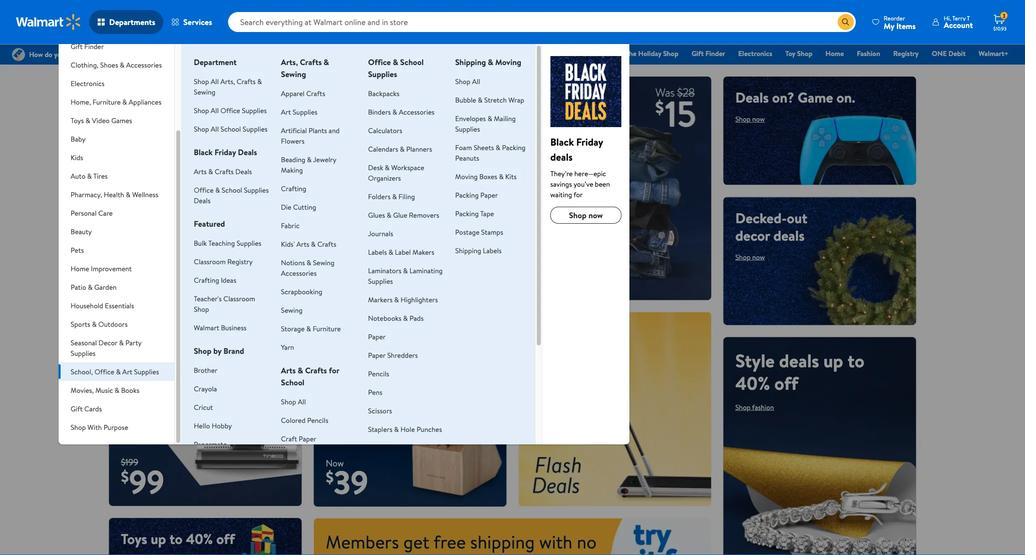 Task type: vqa. For each thing, say whether or not it's contained in the screenshot.
Arts, Crafts & Sewing
yes



Task type: locate. For each thing, give the bounding box(es) containing it.
1 vertical spatial savings
[[550, 179, 572, 189]]

craft
[[281, 434, 297, 444]]

debit
[[949, 49, 966, 58]]

deals inside black friday deals they're here—epic savings you've been waiting for
[[550, 150, 573, 164]]

was dollar $199, now dollar 99 group
[[109, 456, 164, 506]]

0 vertical spatial black friday deals
[[429, 49, 484, 58]]

& right sheets
[[496, 142, 500, 152]]

accessories
[[126, 60, 162, 70], [399, 107, 435, 117], [281, 268, 317, 278]]

and
[[329, 125, 340, 135]]

1 horizontal spatial art
[[281, 107, 291, 117]]

labels down stamps
[[483, 246, 502, 255]]

toys & video games button
[[59, 111, 174, 130]]

& down arts & crafts deals
[[215, 185, 220, 195]]

home down search icon
[[826, 49, 844, 58]]

personal care button
[[59, 204, 174, 222]]

& left label
[[389, 247, 393, 257]]

savings inside black friday deals they're here—epic savings you've been waiting for
[[550, 179, 572, 189]]

0 vertical spatial up
[[121, 250, 141, 275]]

2 horizontal spatial accessories
[[399, 107, 435, 117]]

1 horizontal spatial accessories
[[281, 268, 317, 278]]

shop all link up bubble
[[455, 76, 480, 86]]

0 horizontal spatial tape
[[368, 443, 382, 453]]

0 horizontal spatial pencils
[[307, 415, 328, 425]]

$ inside now $ 39
[[326, 466, 334, 489]]

for left "pencils" link
[[329, 365, 339, 376]]

black right office & school supplies
[[429, 49, 445, 58]]

office inside office & school supplies deals
[[194, 185, 214, 195]]

packing for packing tape
[[455, 209, 479, 218]]

0 horizontal spatial shop all
[[281, 397, 306, 407]]

deals inside office & school supplies deals
[[194, 196, 211, 205]]

40% inside up to 40% off sports gear
[[568, 323, 595, 343]]

furniture up toys & video games
[[93, 97, 121, 107]]

gift finder inside dropdown button
[[71, 41, 104, 51]]

hello
[[194, 421, 210, 431]]

all left huge
[[211, 105, 219, 115]]

0 horizontal spatial black friday deals
[[194, 147, 257, 158]]

crafting down making
[[281, 184, 306, 193]]

1 horizontal spatial shop all
[[455, 76, 480, 86]]

bulk teaching supplies link
[[194, 238, 261, 248]]

shop now link for deals on? game on.
[[735, 114, 765, 124]]

sewing down the kids' arts & crafts
[[313, 258, 335, 267]]

1 horizontal spatial black friday deals
[[429, 49, 484, 58]]

gift up clothing,
[[71, 41, 83, 51]]

sewing up apparel
[[281, 69, 306, 80]]

1 horizontal spatial pencils
[[368, 369, 389, 379]]

1 horizontal spatial up
[[151, 529, 166, 549]]

1 horizontal spatial furniture
[[313, 324, 341, 334]]

shop all link up colored
[[281, 397, 306, 407]]

paper down paper link at the left bottom
[[368, 350, 386, 360]]

postage stamps link
[[455, 227, 503, 237]]

binders & accessories
[[368, 107, 435, 117]]

& down label
[[403, 266, 408, 275]]

0 vertical spatial crafting
[[281, 184, 306, 193]]

2 horizontal spatial black
[[550, 135, 574, 149]]

shipping & moving
[[455, 57, 521, 68]]

crafts inside shop all arts, crafts & sewing
[[237, 76, 256, 86]]

& left mailing
[[488, 113, 492, 123]]

finder for gift finder link
[[705, 49, 725, 58]]

supplies down the seasonal
[[71, 348, 95, 358]]

home inside dropdown button
[[71, 264, 89, 273]]

& inside seasonal decor & party supplies
[[119, 338, 124, 348]]

essentials down walmart site-wide search box
[[530, 49, 559, 58]]

crafting for crafting link
[[281, 184, 306, 193]]

order
[[326, 552, 368, 555]]

& up office & school supplies deals
[[208, 167, 213, 176]]

now down sports
[[548, 367, 560, 377]]

essentials
[[530, 49, 559, 58], [105, 301, 134, 311]]

1 vertical spatial for
[[329, 365, 339, 376]]

packing for packing paper
[[455, 190, 479, 200]]

shipping for shipping & moving
[[455, 57, 486, 68]]

0 vertical spatial accessories
[[126, 60, 162, 70]]

0 vertical spatial electronics
[[738, 49, 772, 58]]

all down shop all office supplies
[[211, 124, 219, 134]]

toys for toys & video games
[[71, 115, 84, 125]]

1 horizontal spatial shop all link
[[455, 76, 480, 86]]

school inside office & school supplies deals
[[222, 185, 242, 195]]

finder left electronics link in the top of the page
[[705, 49, 725, 58]]

crafts up apparel crafts
[[300, 57, 322, 68]]

toys inside dropdown button
[[71, 115, 84, 125]]

members get free shipping with no order minimum!
[[326, 529, 597, 555]]

shop now for decked-out decor deals
[[735, 252, 765, 262]]

bubble & stretch wrap link
[[455, 95, 524, 105]]

shipping up bubble
[[455, 57, 486, 68]]

1 vertical spatial crafting
[[194, 275, 219, 285]]

tape link
[[368, 443, 382, 453]]

& inside the notions & sewing accessories
[[307, 258, 311, 267]]

& right patio on the bottom
[[88, 282, 93, 292]]

shop all arts, crafts & sewing
[[194, 76, 262, 97]]

moving down the peanuts
[[455, 172, 478, 181]]

1 vertical spatial toys
[[121, 529, 147, 549]]

0 vertical spatial shop all
[[455, 76, 480, 86]]

arts right kids'
[[296, 239, 309, 249]]

& right the binders
[[393, 107, 397, 117]]

black friday deals up arts & crafts deals link
[[194, 147, 257, 158]]

& inside dropdown button
[[122, 97, 127, 107]]

1 vertical spatial up
[[824, 348, 843, 373]]

friday up arts & crafts deals link
[[215, 147, 236, 158]]

1 vertical spatial art
[[122, 367, 132, 377]]

0 horizontal spatial accessories
[[126, 60, 162, 70]]

storage
[[281, 324, 305, 334]]

0 vertical spatial savings
[[121, 105, 165, 125]]

supplies down shop all office supplies
[[243, 124, 268, 134]]

shop inside the 'teacher's classroom shop'
[[194, 304, 209, 314]]

& left pads
[[403, 313, 408, 323]]

brother link
[[194, 365, 217, 375]]

1 horizontal spatial $
[[326, 466, 334, 489]]

Walmart Site-Wide search field
[[228, 12, 856, 32]]

shop all for arts & crafts for school
[[281, 397, 306, 407]]

auto & tires
[[71, 171, 108, 181]]

classroom inside the 'teacher's classroom shop'
[[223, 294, 255, 303]]

1 horizontal spatial friday
[[447, 49, 466, 58]]

school left black friday deals link
[[400, 57, 424, 68]]

crafts right apparel
[[306, 88, 325, 98]]

1 vertical spatial black friday deals
[[194, 147, 257, 158]]

apparel
[[281, 88, 305, 98]]

& left planners at the left of the page
[[400, 144, 405, 154]]

0 horizontal spatial arts,
[[220, 76, 235, 86]]

off inside up to 40% off sports gear
[[598, 323, 617, 343]]

0 vertical spatial shop all link
[[455, 76, 480, 86]]

all up colored pencils 'link' on the bottom left
[[298, 397, 306, 407]]

high tech gifts, huge savings
[[121, 88, 250, 125]]

2 horizontal spatial 40%
[[735, 371, 770, 396]]

the holiday shop
[[626, 49, 679, 58]]

tape up stamps
[[480, 209, 494, 218]]

crafts up office & school supplies deals
[[215, 167, 234, 176]]

shredders
[[387, 350, 418, 360]]

1 vertical spatial classroom
[[223, 294, 255, 303]]

deals left grocery
[[467, 49, 484, 58]]

crafts down storage & furniture on the bottom of the page
[[305, 365, 327, 376]]

2 horizontal spatial friday
[[576, 135, 603, 149]]

0 horizontal spatial moving
[[455, 172, 478, 181]]

friday up bubble
[[447, 49, 466, 58]]

envelopes & mailing supplies
[[455, 113, 516, 134]]

gift finder button
[[59, 37, 174, 56]]

home inside home deals up to 30% off
[[121, 228, 168, 253]]

gifts,
[[185, 88, 217, 107]]

friday inside black friday deals they're here—epic savings you've been waiting for
[[576, 135, 603, 149]]

1 vertical spatial registry
[[227, 257, 253, 266]]

supplies left crafting link
[[244, 185, 269, 195]]

black friday deals they're here—epic savings you've been waiting for
[[550, 135, 610, 199]]

electronics inside electronics link
[[738, 49, 772, 58]]

1 horizontal spatial registry
[[893, 49, 919, 58]]

now for home deals up to 30% off
[[138, 304, 150, 314]]

40%
[[568, 323, 595, 343], [735, 371, 770, 396], [186, 529, 213, 549]]

shipping labels
[[455, 246, 502, 255]]

1 vertical spatial tape
[[368, 443, 382, 453]]

organizers
[[368, 173, 401, 183]]

crafts up huge
[[237, 76, 256, 86]]

1 horizontal spatial gift finder
[[692, 49, 725, 58]]

craft paper link
[[281, 434, 316, 444]]

& inside arts & crafts for school
[[298, 365, 303, 376]]

now for decked-out decor deals
[[752, 252, 765, 262]]

0 horizontal spatial arts
[[194, 167, 207, 176]]

office down arts & crafts deals link
[[194, 185, 214, 195]]

& up apparel crafts
[[324, 57, 329, 68]]

0 horizontal spatial savings
[[121, 105, 165, 125]]

0 vertical spatial packing
[[502, 142, 526, 152]]

gift right "the holiday shop" link
[[692, 49, 704, 58]]

0 vertical spatial toys
[[71, 115, 84, 125]]

$ inside $199 $ 99
[[121, 465, 129, 488]]

1 shipping from the top
[[455, 57, 486, 68]]

walmart+
[[979, 49, 1009, 58]]

2 shipping from the top
[[455, 246, 481, 255]]

1 horizontal spatial savings
[[550, 179, 572, 189]]

2 vertical spatial arts
[[281, 365, 296, 376]]

& inside laminators & laminating supplies
[[403, 266, 408, 275]]

1 vertical spatial shop all
[[281, 397, 306, 407]]

supplies inside office & school supplies deals
[[244, 185, 269, 195]]

0 vertical spatial furniture
[[93, 97, 121, 107]]

home down personal care dropdown button
[[121, 228, 168, 253]]

mailing
[[494, 113, 516, 123]]

supplies inside seasonal decor & party supplies
[[71, 348, 95, 358]]

sports & outdoors button
[[59, 315, 174, 334]]

1 vertical spatial 40%
[[735, 371, 770, 396]]

30%
[[166, 250, 199, 275]]

0 horizontal spatial essentials
[[105, 301, 134, 311]]

home, furniture & appliances button
[[59, 93, 174, 111]]

electronics inside electronics dropdown button
[[71, 78, 104, 88]]

shop all link for arts & crafts for school
[[281, 397, 306, 407]]

fabric link
[[281, 221, 300, 230]]

now down decor
[[752, 252, 765, 262]]

hello hobby
[[194, 421, 232, 431]]

tires
[[93, 171, 108, 181]]

accessories inside the notions & sewing accessories
[[281, 268, 317, 278]]

shop all up bubble
[[455, 76, 480, 86]]

services
[[183, 17, 212, 28]]

office up backpacks
[[368, 57, 391, 68]]

search icon image
[[842, 18, 850, 26]]

appliances
[[129, 97, 161, 107]]

paper down notebooks
[[368, 332, 386, 342]]

office up the music
[[95, 367, 114, 377]]

gift finder link
[[687, 48, 730, 59]]

electronics left toy
[[738, 49, 772, 58]]

arts
[[194, 167, 207, 176], [296, 239, 309, 249], [281, 365, 296, 376]]

shipping down postage
[[455, 246, 481, 255]]

home for home
[[826, 49, 844, 58]]

1 vertical spatial arts,
[[220, 76, 235, 86]]

1 vertical spatial shipping
[[455, 246, 481, 255]]

gift finder left electronics link in the top of the page
[[692, 49, 725, 58]]

supplies down laminators
[[368, 276, 393, 286]]

home for home improvement
[[71, 264, 89, 273]]

0 horizontal spatial $
[[121, 465, 129, 488]]

0 horizontal spatial electronics
[[71, 78, 104, 88]]

friday
[[447, 49, 466, 58], [576, 135, 603, 149], [215, 147, 236, 158]]

$ for 39
[[326, 466, 334, 489]]

bubble & stretch wrap
[[455, 95, 524, 105]]

foam sheets & packing peanuts
[[455, 142, 526, 163]]

flowers
[[281, 136, 305, 146]]

hello hobby link
[[194, 421, 232, 431]]

0 horizontal spatial 40%
[[186, 529, 213, 549]]

packing up packing tape
[[455, 190, 479, 200]]

home, furniture & appliances
[[71, 97, 161, 107]]

& right the music
[[115, 385, 119, 395]]

wrap
[[508, 95, 524, 105]]

now dollar 39 null group
[[314, 457, 368, 507]]

0 vertical spatial arts,
[[281, 57, 298, 68]]

1 horizontal spatial toys
[[121, 529, 147, 549]]

& left kits
[[499, 172, 504, 181]]

0 horizontal spatial crafting
[[194, 275, 219, 285]]

0 vertical spatial tape
[[480, 209, 494, 218]]

off inside home deals up to 30% off
[[121, 273, 145, 298]]

toys for toys up to 40% off
[[121, 529, 147, 549]]

finder up clothing,
[[84, 41, 104, 51]]

making
[[281, 165, 303, 175]]

arts,
[[281, 57, 298, 68], [220, 76, 235, 86]]

electronics down clothing,
[[71, 78, 104, 88]]

supplies up shop all school supplies
[[242, 105, 267, 115]]

0 horizontal spatial toys
[[71, 115, 84, 125]]

friday up here—epic
[[576, 135, 603, 149]]

arts for arts & crafts for school
[[281, 365, 296, 376]]

1 horizontal spatial tape
[[480, 209, 494, 218]]

gift inside gift finder link
[[692, 49, 704, 58]]

staplers & hole punches link
[[368, 424, 442, 434]]

school down arts & crafts deals
[[222, 185, 242, 195]]

arts inside arts & crafts for school
[[281, 365, 296, 376]]

39
[[334, 460, 368, 505]]

teacher's
[[194, 294, 222, 303]]

for inside arts & crafts for school
[[329, 365, 339, 376]]

toy shop link
[[781, 48, 817, 59]]

all inside shop all arts, crafts & sewing
[[211, 76, 219, 86]]

decor
[[99, 338, 117, 348]]

0 horizontal spatial up
[[121, 250, 141, 275]]

home,
[[71, 97, 91, 107]]

& inside foam sheets & packing peanuts
[[496, 142, 500, 152]]

1 horizontal spatial crafting
[[281, 184, 306, 193]]

sewing inside the notions & sewing accessories
[[313, 258, 335, 267]]

arts, up apparel
[[281, 57, 298, 68]]

crayola
[[194, 384, 217, 394]]

0 vertical spatial art
[[281, 107, 291, 117]]

accessories up calculators
[[399, 107, 435, 117]]

0 horizontal spatial art
[[122, 367, 132, 377]]

black up they're
[[550, 135, 574, 149]]

artificial
[[281, 125, 307, 135]]

deals for home deals are served
[[366, 323, 397, 343]]

electronics for electronics link in the top of the page
[[738, 49, 772, 58]]

supplies up backpacks link
[[368, 69, 397, 80]]

1 vertical spatial electronics
[[71, 78, 104, 88]]

served
[[423, 323, 463, 343]]

supplies inside laminators & laminating supplies
[[368, 276, 393, 286]]

scrapbooking link
[[281, 287, 322, 296]]

seasonal decor & party supplies
[[71, 338, 141, 358]]

0 horizontal spatial black
[[194, 147, 213, 158]]

Search search field
[[228, 12, 856, 32]]

furniture right storage
[[313, 324, 341, 334]]

packing inside foam sheets & packing peanuts
[[502, 142, 526, 152]]

save
[[326, 218, 390, 262]]

& up backpacks
[[393, 57, 398, 68]]

& inside beading & jewelry making
[[307, 154, 312, 164]]

1 horizontal spatial 40%
[[568, 323, 595, 343]]

0 vertical spatial arts
[[194, 167, 207, 176]]

0 vertical spatial 40%
[[568, 323, 595, 343]]

beauty button
[[59, 222, 174, 241]]

school inside office & school supplies
[[400, 57, 424, 68]]

deals up featured at the top of the page
[[194, 196, 211, 205]]

0 vertical spatial shipping
[[455, 57, 486, 68]]

gift inside gift finder dropdown button
[[71, 41, 83, 51]]

0 horizontal spatial gift finder
[[71, 41, 104, 51]]

up inside home deals up to 30% off
[[121, 250, 141, 275]]

care
[[98, 208, 113, 218]]

gift for gift finder link
[[692, 49, 704, 58]]

up inside style deals up to 40% off
[[824, 348, 843, 373]]

0 vertical spatial pencils
[[368, 369, 389, 379]]

home left paper link at the left bottom
[[326, 323, 363, 343]]

shop all link for shipping & moving
[[455, 76, 480, 86]]

deals inside home deals up to 30% off
[[173, 228, 213, 253]]

shop all up colored
[[281, 397, 306, 407]]

savings inside the high tech gifts, huge savings
[[121, 105, 165, 125]]

office up shop all school supplies
[[220, 105, 240, 115]]

for
[[574, 190, 583, 199], [329, 365, 339, 376]]

moving up wrap
[[495, 57, 521, 68]]

home link
[[821, 48, 849, 59]]

& inside office & school supplies deals
[[215, 185, 220, 195]]

deals
[[550, 150, 573, 164], [773, 226, 805, 245], [173, 228, 213, 253], [366, 323, 397, 343], [779, 348, 819, 373]]

0 horizontal spatial finder
[[84, 41, 104, 51]]

2 vertical spatial accessories
[[281, 268, 317, 278]]

waiting
[[550, 190, 572, 199]]

finder inside dropdown button
[[84, 41, 104, 51]]

postage stamps
[[455, 227, 503, 237]]

1 horizontal spatial for
[[574, 190, 583, 199]]

up
[[531, 323, 548, 343]]

arts, up huge
[[220, 76, 235, 86]]

black inside black friday deals they're here—epic savings you've been waiting for
[[550, 135, 574, 149]]

walmart business
[[194, 323, 247, 333]]

notions & sewing accessories link
[[281, 258, 335, 278]]

2 horizontal spatial up
[[824, 348, 843, 373]]

gift left cards
[[71, 404, 83, 414]]

staplers & hole punches
[[368, 424, 442, 434]]

accessories down gift finder dropdown button
[[126, 60, 162, 70]]

fashion link
[[853, 48, 885, 59]]

home for home deals up to 30% off
[[121, 228, 168, 253]]

classroom
[[194, 257, 226, 266], [223, 294, 255, 303]]

toy
[[785, 49, 796, 58]]

accessories for notions & sewing accessories
[[281, 268, 317, 278]]

school down shop all office supplies link
[[220, 124, 241, 134]]

pads
[[410, 313, 424, 323]]

1 vertical spatial packing
[[455, 190, 479, 200]]

accessories inside "dropdown button"
[[126, 60, 162, 70]]

2 vertical spatial 40%
[[186, 529, 213, 549]]

0 vertical spatial essentials
[[530, 49, 559, 58]]

gift inside gift cards dropdown button
[[71, 404, 83, 414]]

shoes
[[100, 60, 118, 70]]

1 vertical spatial essentials
[[105, 301, 134, 311]]

2 horizontal spatial arts
[[296, 239, 309, 249]]

services button
[[163, 10, 220, 34]]

2 vertical spatial packing
[[455, 209, 479, 218]]

0 vertical spatial for
[[574, 190, 583, 199]]

packing up postage
[[455, 209, 479, 218]]

& right shoes
[[120, 60, 124, 70]]

patio & garden button
[[59, 278, 174, 296]]

labels & label makers link
[[368, 247, 434, 257]]

1 horizontal spatial electronics
[[738, 49, 772, 58]]

packing tape link
[[455, 209, 494, 218]]

classroom down ideas
[[223, 294, 255, 303]]

0 vertical spatial moving
[[495, 57, 521, 68]]

shop inside shop all arts, crafts & sewing
[[194, 76, 209, 86]]

paper right the craft
[[299, 434, 316, 444]]

0 horizontal spatial furniture
[[93, 97, 121, 107]]

staplers
[[368, 424, 392, 434]]

0 horizontal spatial shop all link
[[281, 397, 306, 407]]

household essentials button
[[59, 296, 174, 315]]

on.
[[837, 88, 855, 107]]

packing up kits
[[502, 142, 526, 152]]

deals inside style deals up to 40% off
[[779, 348, 819, 373]]



Task type: describe. For each thing, give the bounding box(es) containing it.
shop now link for home deals up to 30% off
[[121, 304, 150, 314]]

out
[[787, 208, 808, 228]]

with
[[88, 422, 102, 432]]

folders & filing
[[368, 192, 415, 201]]

deals on? game on.
[[735, 88, 855, 107]]

0 horizontal spatial labels
[[368, 247, 387, 257]]

calendars
[[368, 144, 398, 154]]

off inside style deals up to 40% off
[[775, 371, 798, 396]]

ideas
[[221, 275, 236, 285]]

& left hole
[[394, 424, 399, 434]]

all for arts & crafts for school
[[298, 397, 306, 407]]

artificial plants and flowers
[[281, 125, 340, 146]]

deals left on?
[[735, 88, 769, 107]]

beading & jewelry making link
[[281, 154, 336, 175]]

& inside office & school supplies
[[393, 57, 398, 68]]

shop now link for decked-out decor deals
[[735, 252, 765, 262]]

99
[[129, 459, 164, 504]]

walmart+ link
[[974, 48, 1013, 59]]

teacher's classroom shop link
[[194, 294, 255, 314]]

shop now for home deals up to 30% off
[[121, 304, 150, 314]]

jewelry
[[313, 154, 336, 164]]

deals down shop all school supplies
[[238, 147, 257, 158]]

departments
[[109, 17, 155, 28]]

$ for 99
[[121, 465, 129, 488]]

up for style deals up to 40% off
[[824, 348, 843, 373]]

& right storage
[[306, 324, 311, 334]]

yarn
[[281, 342, 294, 352]]

crafts inside arts & crafts for school
[[305, 365, 327, 376]]

& inside "dropdown button"
[[120, 60, 124, 70]]

deals for home deals up to 30% off
[[173, 228, 213, 253]]

0 vertical spatial registry
[[893, 49, 919, 58]]

shop all for shipping & moving
[[455, 76, 480, 86]]

arts for arts & crafts deals
[[194, 167, 207, 176]]

shop now for deals on? game on.
[[735, 114, 765, 124]]

moving boxes & kits
[[455, 172, 517, 181]]

seasonal
[[71, 338, 97, 348]]

bulk
[[194, 238, 207, 248]]

my
[[884, 20, 894, 31]]

now down been
[[589, 210, 603, 221]]

shop all arts, crafts & sewing link
[[194, 76, 262, 97]]

hobby
[[212, 421, 232, 431]]

school for office & school supplies
[[400, 57, 424, 68]]

$199 $ 99
[[121, 456, 164, 504]]

home improvement button
[[59, 259, 174, 278]]

style
[[735, 348, 775, 373]]

1 horizontal spatial essentials
[[530, 49, 559, 58]]

walmart business link
[[194, 323, 247, 333]]

electronics for electronics dropdown button
[[71, 78, 104, 88]]

accessories for clothing, shoes & accessories
[[126, 60, 162, 70]]

arts & crafts deals link
[[194, 167, 252, 176]]

paper down 'boxes'
[[480, 190, 498, 200]]

& up the notions & sewing accessories
[[311, 239, 316, 249]]

personal care
[[71, 208, 113, 218]]

electronics link
[[734, 48, 777, 59]]

now for up to 40% off sports gear
[[548, 367, 560, 377]]

books
[[121, 385, 139, 395]]

40% inside style deals up to 40% off
[[735, 371, 770, 396]]

bulk teaching supplies
[[194, 238, 261, 248]]

home for home deals are served
[[326, 323, 363, 343]]

big!
[[397, 218, 449, 262]]

art inside dropdown button
[[122, 367, 132, 377]]

deals inside decked-out decor deals
[[773, 226, 805, 245]]

gift for gift finder dropdown button
[[71, 41, 83, 51]]

deals for style deals up to 40% off
[[779, 348, 819, 373]]

office & school supplies deals link
[[194, 185, 269, 205]]

save big!
[[326, 218, 449, 262]]

2 vertical spatial up
[[151, 529, 166, 549]]

school, office & art supplies image
[[550, 56, 622, 127]]

school for shop all school supplies
[[220, 124, 241, 134]]

all for shipping & moving
[[472, 76, 480, 86]]

paper link
[[368, 332, 386, 342]]

supplies inside office & school supplies
[[368, 69, 397, 80]]

$199
[[121, 456, 138, 469]]

shop all office supplies
[[194, 105, 267, 115]]

binders
[[368, 107, 391, 117]]

improvement
[[91, 264, 132, 273]]

gift finder for gift finder link
[[692, 49, 725, 58]]

beading
[[281, 154, 305, 164]]

0 horizontal spatial registry
[[227, 257, 253, 266]]

shop all school supplies link
[[194, 124, 268, 134]]

filing
[[399, 192, 415, 201]]

to inside style deals up to 40% off
[[848, 348, 865, 373]]

pets button
[[59, 241, 174, 259]]

& left the tires at left top
[[87, 171, 92, 181]]

with
[[539, 529, 573, 554]]

arts, inside shop all arts, crafts & sewing
[[220, 76, 235, 86]]

artificial plants and flowers link
[[281, 125, 340, 146]]

supplies inside envelopes & mailing supplies
[[455, 124, 480, 134]]

beading & jewelry making
[[281, 154, 336, 175]]

1 vertical spatial moving
[[455, 172, 478, 181]]

& inside envelopes & mailing supplies
[[488, 113, 492, 123]]

1 horizontal spatial moving
[[495, 57, 521, 68]]

for inside black friday deals they're here—epic savings you've been waiting for
[[574, 190, 583, 199]]

sewing inside arts, crafts & sewing
[[281, 69, 306, 80]]

laminators & laminating supplies
[[368, 266, 443, 286]]

shop fashion link
[[735, 402, 774, 412]]

supplies right teaching
[[237, 238, 261, 248]]

& left filing
[[392, 192, 397, 201]]

& right health
[[126, 190, 130, 199]]

planners
[[406, 144, 432, 154]]

party
[[125, 338, 141, 348]]

one debit
[[932, 49, 966, 58]]

kids'
[[281, 239, 295, 249]]

shipping for shipping labels
[[455, 246, 481, 255]]

& right bubble
[[478, 95, 483, 105]]

school inside arts & crafts for school
[[281, 377, 304, 388]]

auto
[[71, 171, 86, 181]]

3
[[1003, 11, 1006, 20]]

sewing up storage
[[281, 305, 303, 315]]

brother
[[194, 365, 217, 375]]

school for office & school supplies deals
[[222, 185, 242, 195]]

journals
[[368, 229, 393, 238]]

gift finder for gift finder dropdown button
[[71, 41, 104, 51]]

clothing, shoes & accessories button
[[59, 56, 174, 74]]

toys & video games
[[71, 115, 132, 125]]

removers
[[409, 210, 439, 220]]

finder for gift finder dropdown button
[[84, 41, 104, 51]]

& inside shop all arts, crafts & sewing
[[257, 76, 262, 86]]

brand
[[223, 346, 244, 357]]

shop now link for up to 40% off sports gear
[[531, 367, 560, 377]]

free
[[434, 529, 466, 554]]

& left glue
[[387, 210, 391, 220]]

kids
[[71, 152, 83, 162]]

arts & crafts for school
[[281, 365, 339, 388]]

to inside up to 40% off sports gear
[[552, 323, 565, 343]]

registry link
[[889, 48, 923, 59]]

1 vertical spatial pencils
[[307, 415, 328, 425]]

kits
[[505, 172, 517, 181]]

game
[[798, 88, 833, 107]]

decked-
[[735, 208, 787, 228]]

office inside office & school supplies
[[368, 57, 391, 68]]

crafts inside arts, crafts & sewing
[[300, 57, 322, 68]]

0 vertical spatial classroom
[[194, 257, 226, 266]]

& right sports
[[92, 319, 97, 329]]

1 vertical spatial furniture
[[313, 324, 341, 334]]

crafts up notions & sewing accessories link on the left
[[317, 239, 336, 249]]

shop now for up to 40% off sports gear
[[531, 367, 560, 377]]

gift for gift cards dropdown button at bottom left
[[71, 404, 83, 414]]

office inside school, office & art supplies dropdown button
[[95, 367, 114, 377]]

t
[[967, 14, 970, 22]]

backpacks
[[368, 88, 400, 98]]

all for department
[[211, 76, 219, 86]]

& inside arts, crafts & sewing
[[324, 57, 329, 68]]

& inside desk & workspace organizers
[[385, 163, 390, 172]]

1 vertical spatial arts
[[296, 239, 309, 249]]

colored pencils link
[[281, 415, 328, 425]]

sewing inside shop all arts, crafts & sewing
[[194, 87, 215, 97]]

die cutting link
[[281, 202, 316, 212]]

household essentials
[[71, 301, 134, 311]]

notebooks & pads
[[368, 313, 424, 323]]

pencils link
[[368, 369, 389, 379]]

you've
[[574, 179, 593, 189]]

& right markers
[[394, 295, 399, 304]]

crafting ideas
[[194, 275, 236, 285]]

0 horizontal spatial friday
[[215, 147, 236, 158]]

yarn link
[[281, 342, 294, 352]]

& up movies, music & books dropdown button on the left bottom of the page
[[116, 367, 121, 377]]

& left the video
[[86, 115, 90, 125]]

deals up office & school supplies deals
[[235, 167, 252, 176]]

essentials inside 'dropdown button'
[[105, 301, 134, 311]]

supplies up the books
[[134, 367, 159, 377]]

now for deals on? game on.
[[752, 114, 765, 124]]

1 horizontal spatial black
[[429, 49, 445, 58]]

journals link
[[368, 229, 393, 238]]

arts, inside arts, crafts & sewing
[[281, 57, 298, 68]]

pens
[[368, 387, 382, 397]]

grocery
[[497, 49, 522, 58]]

up for home deals up to 30% off
[[121, 250, 141, 275]]

cricut link
[[194, 402, 213, 412]]

to inside home deals up to 30% off
[[145, 250, 162, 275]]

glues & glue removers link
[[368, 210, 439, 220]]

furniture inside dropdown button
[[93, 97, 121, 107]]

shop inside dropdown button
[[71, 422, 86, 432]]

& right grocery
[[523, 49, 528, 58]]

walmart image
[[16, 14, 81, 30]]

fashion
[[752, 402, 774, 412]]

& left grocery
[[488, 57, 493, 68]]

1 horizontal spatial labels
[[483, 246, 502, 255]]

crafting for crafting ideas
[[194, 275, 219, 285]]

supplies down apparel crafts link
[[293, 107, 318, 117]]

one debit link
[[927, 48, 970, 59]]

punches
[[417, 424, 442, 434]]

calculators
[[368, 125, 402, 135]]

now
[[326, 457, 344, 469]]

crayola link
[[194, 384, 217, 394]]

garden
[[94, 282, 117, 292]]



